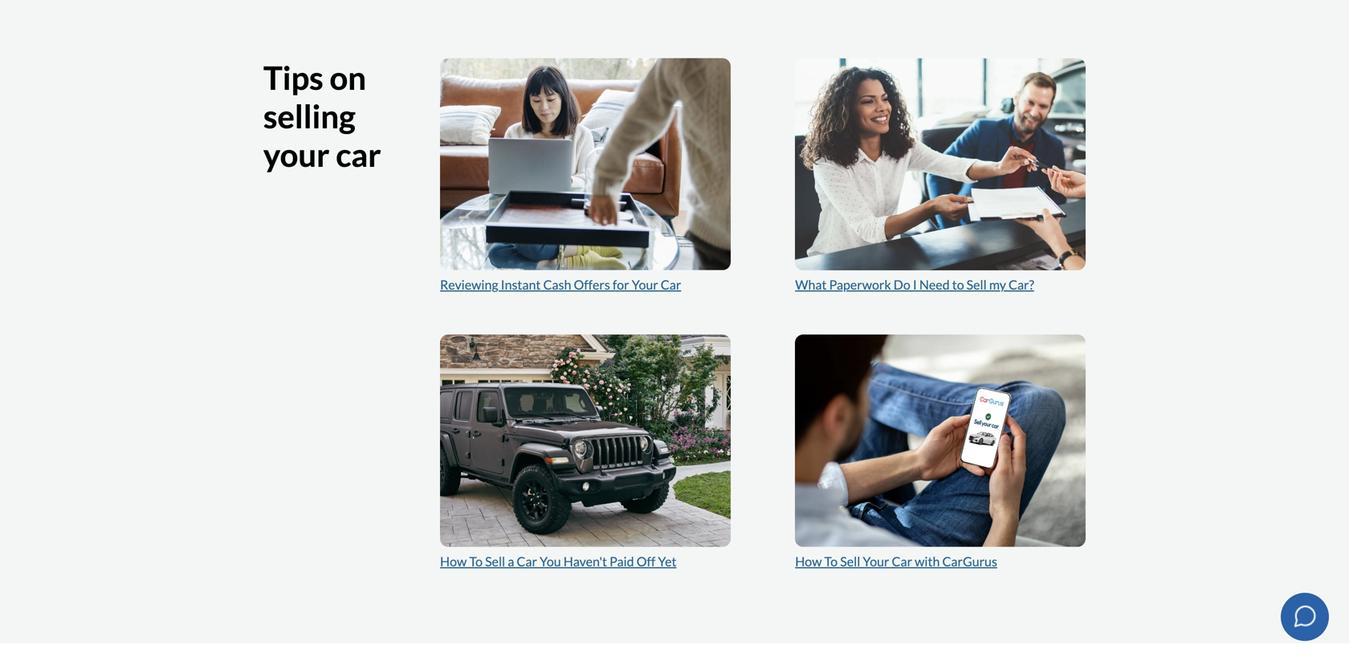 Task type: locate. For each thing, give the bounding box(es) containing it.
your left 'with'
[[863, 554, 889, 570]]

how for how to sell your car with cargurus
[[795, 554, 822, 570]]

0 horizontal spatial sell
[[485, 554, 505, 570]]

car?
[[1009, 277, 1034, 293]]

off
[[637, 554, 655, 570]]

you
[[540, 554, 561, 570]]

tips on selling your car
[[263, 58, 381, 174]]

to
[[469, 554, 483, 570], [824, 554, 838, 570]]

haven't
[[564, 554, 607, 570]]

2 how from the left
[[795, 554, 822, 570]]

car
[[661, 277, 681, 293], [517, 554, 537, 570], [892, 554, 912, 570]]

car right for
[[661, 277, 681, 293]]

sell right to
[[967, 277, 987, 293]]

2 horizontal spatial sell
[[967, 277, 987, 293]]

how to sell a car you haven't paid off yet link
[[440, 554, 677, 570]]

sell for how to sell a car you haven't paid off yet
[[485, 554, 505, 570]]

0 horizontal spatial to
[[469, 554, 483, 570]]

need
[[919, 277, 950, 293]]

your
[[632, 277, 658, 293], [863, 554, 889, 570]]

paperwork
[[829, 277, 891, 293]]

how to sell your car with cargurus image
[[795, 335, 1086, 548]]

with
[[915, 554, 940, 570]]

paid
[[610, 554, 634, 570]]

sell
[[967, 277, 987, 293], [485, 554, 505, 570], [840, 554, 860, 570]]

i
[[913, 277, 917, 293]]

cash
[[543, 277, 571, 293]]

1 horizontal spatial to
[[824, 554, 838, 570]]

car left 'with'
[[892, 554, 912, 570]]

sell left 'with'
[[840, 554, 860, 570]]

how
[[440, 554, 467, 570], [795, 554, 822, 570]]

sell left a
[[485, 554, 505, 570]]

yet
[[658, 554, 677, 570]]

my
[[989, 277, 1006, 293]]

reviewing instant cash offers for your car image
[[440, 58, 731, 271]]

1 horizontal spatial your
[[863, 554, 889, 570]]

2 horizontal spatial car
[[892, 554, 912, 570]]

car
[[336, 135, 381, 174]]

reviewing instant cash offers for your car
[[440, 277, 681, 293]]

1 horizontal spatial sell
[[840, 554, 860, 570]]

0 horizontal spatial how
[[440, 554, 467, 570]]

sell for how to sell your car with cargurus
[[840, 554, 860, 570]]

what
[[795, 277, 827, 293]]

car right a
[[517, 554, 537, 570]]

offers
[[574, 277, 610, 293]]

1 horizontal spatial car
[[661, 277, 681, 293]]

1 to from the left
[[469, 554, 483, 570]]

car for how to sell your car with cargurus
[[892, 554, 912, 570]]

cargurus
[[942, 554, 997, 570]]

1 how from the left
[[440, 554, 467, 570]]

1 horizontal spatial how
[[795, 554, 822, 570]]

0 horizontal spatial car
[[517, 554, 537, 570]]

what paperwork do i need to sell my car?
[[795, 277, 1034, 293]]

0 horizontal spatial your
[[632, 277, 658, 293]]

your right for
[[632, 277, 658, 293]]

2 to from the left
[[824, 554, 838, 570]]

for
[[613, 277, 629, 293]]

0 vertical spatial your
[[632, 277, 658, 293]]



Task type: vqa. For each thing, say whether or not it's contained in the screenshot.
WHAT PAPERWORK DO I NEED TO SELL MY CAR? image
yes



Task type: describe. For each thing, give the bounding box(es) containing it.
how to sell a car you haven't paid off yet image
[[440, 335, 731, 548]]

selling
[[263, 97, 356, 135]]

on
[[330, 58, 366, 97]]

how to sell a car you haven't paid off yet
[[440, 554, 677, 570]]

to for your
[[824, 554, 838, 570]]

reviewing
[[440, 277, 498, 293]]

instant
[[501, 277, 541, 293]]

to for a
[[469, 554, 483, 570]]

what paperwork do i need to sell my car? image
[[795, 58, 1086, 271]]

do
[[894, 277, 910, 293]]

car for how to sell a car you haven't paid off yet
[[517, 554, 537, 570]]

how to sell your car with cargurus link
[[795, 554, 997, 570]]

how to sell your car with cargurus
[[795, 554, 997, 570]]

reviewing instant cash offers for your car link
[[440, 277, 681, 293]]

a
[[508, 554, 514, 570]]

your
[[263, 135, 330, 174]]

to
[[952, 277, 964, 293]]

how for how to sell a car you haven't paid off yet
[[440, 554, 467, 570]]

what paperwork do i need to sell my car? link
[[795, 277, 1034, 293]]

1 vertical spatial your
[[863, 554, 889, 570]]

tips
[[263, 58, 323, 97]]

open chat window image
[[1292, 604, 1318, 629]]



